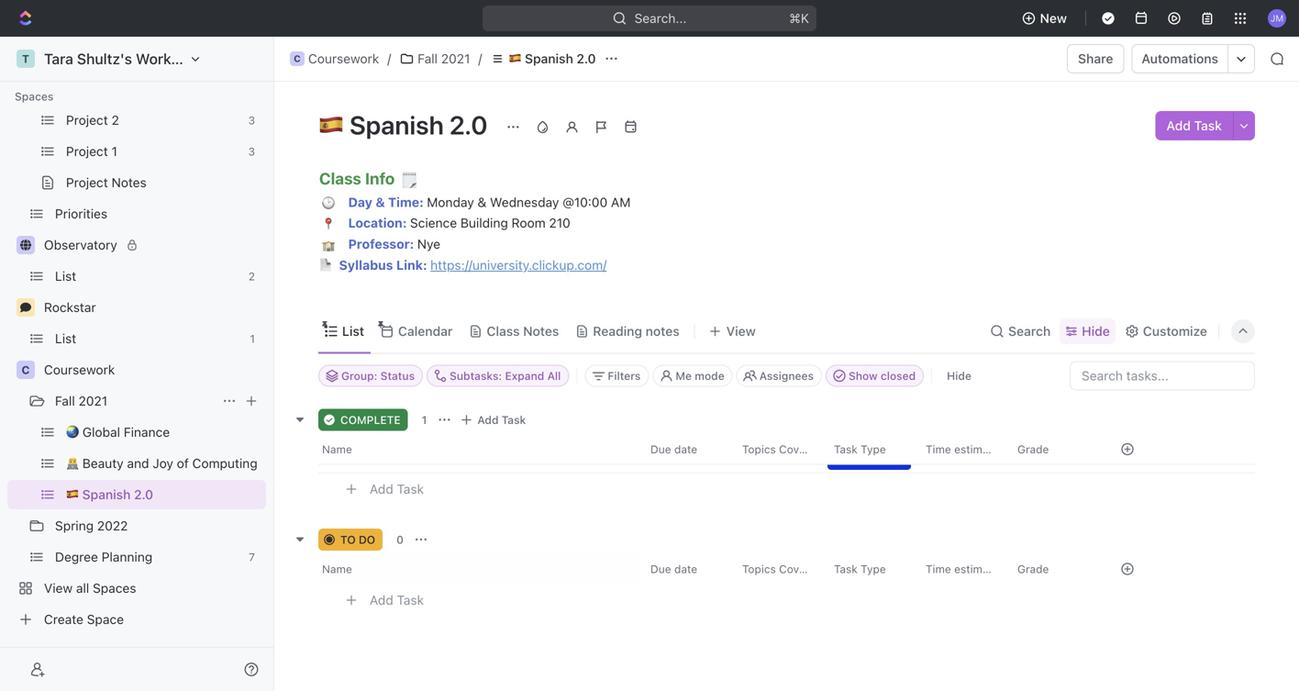 Task type: locate. For each thing, give the bounding box(es) containing it.
1 horizontal spatial spanish
[[350, 110, 444, 140]]

show closed button
[[826, 365, 924, 387]]

spanish inside sidebar navigation
[[82, 487, 131, 502]]

coursework
[[308, 51, 379, 66], [44, 362, 115, 377]]

customize
[[1144, 323, 1208, 339]]

1 vertical spatial 3
[[248, 145, 255, 158]]

0 horizontal spatial 🇪🇸
[[66, 487, 79, 502]]

coursework, , element inside tree
[[17, 361, 35, 379]]

🇪🇸 inside sidebar navigation
[[66, 487, 79, 502]]

filters button
[[585, 365, 649, 387]]

0 vertical spatial due date
[[651, 443, 698, 456]]

add task button up exam 1 link
[[456, 409, 534, 431]]

view inside view button
[[727, 323, 756, 339]]

1 vertical spatial name button
[[319, 554, 640, 584]]

2 horizontal spatial 🇪🇸
[[509, 51, 522, 66]]

time
[[926, 443, 952, 456], [926, 563, 952, 575]]

1 vertical spatial 🇪🇸 spanish 2.0 link
[[66, 480, 263, 509]]

view button
[[703, 318, 763, 344]]

0 vertical spatial topics covered
[[743, 443, 823, 456]]

0 vertical spatial covered
[[779, 443, 823, 456]]

0 horizontal spatial fall 2021
[[55, 393, 108, 408]]

85
[[1018, 449, 1034, 464]]

1 vertical spatial 🇪🇸 spanish 2.0
[[319, 110, 493, 140]]

notes
[[112, 175, 147, 190], [523, 323, 559, 339]]

spaces down t
[[15, 90, 54, 103]]

👨‍💻 beauty and joy of computing
[[66, 456, 258, 471]]

grade button for 1
[[1007, 434, 1099, 464]]

1 vertical spatial 🇪🇸
[[319, 110, 344, 140]]

mode
[[695, 369, 725, 382]]

topics covered for 2nd 'topics covered' dropdown button
[[743, 563, 823, 575]]

hide right search
[[1082, 323, 1110, 339]]

view all spaces
[[44, 581, 136, 596]]

time estimate button for 0
[[915, 554, 1007, 584]]

0 horizontal spatial 2
[[112, 112, 119, 128]]

3 for 2
[[248, 114, 255, 127]]

fall 2021
[[418, 51, 470, 66], [55, 393, 108, 408]]

add task down exam 1 in the bottom left of the page
[[370, 481, 424, 497]]

2 topics covered from the top
[[743, 563, 823, 575]]

0 vertical spatial 2.0
[[577, 51, 596, 66]]

closed
[[881, 369, 916, 382]]

2 type from the top
[[861, 563, 886, 575]]

1 horizontal spatial /
[[479, 51, 482, 66]]

0 vertical spatial c
[[294, 53, 301, 64]]

2 vertical spatial project
[[66, 175, 108, 190]]

/
[[388, 51, 391, 66], [479, 51, 482, 66]]

0 vertical spatial time
[[926, 443, 952, 456]]

due date
[[651, 443, 698, 456], [651, 563, 698, 575]]

1
[[112, 144, 117, 159], [250, 332, 255, 345], [422, 413, 427, 426], [406, 449, 412, 464]]

0 vertical spatial time estimate button
[[915, 434, 1007, 464]]

2 due from the top
[[651, 563, 672, 575]]

1 horizontal spatial fall 2021
[[418, 51, 470, 66]]

shultz's
[[77, 50, 132, 67]]

tree inside sidebar navigation
[[7, 0, 266, 634]]

new
[[1041, 11, 1068, 26]]

1 vertical spatial topics covered button
[[732, 554, 823, 584]]

time estimate button
[[915, 434, 1007, 464], [915, 554, 1007, 584]]

2 inside project 2 link
[[112, 112, 119, 128]]

0 vertical spatial type
[[861, 443, 886, 456]]

1 vertical spatial coursework
[[44, 362, 115, 377]]

add task for add task button under 0
[[370, 593, 424, 608]]

due
[[651, 443, 672, 456], [651, 563, 672, 575]]

1 vertical spatial 2
[[249, 270, 255, 283]]

fall right c coursework /
[[418, 51, 438, 66]]

covered
[[779, 443, 823, 456], [779, 563, 823, 575]]

project for project 2
[[66, 112, 108, 128]]

list down rockstar
[[55, 331, 76, 346]]

1 horizontal spatial 🇪🇸 spanish 2.0 link
[[486, 48, 601, 70]]

0 vertical spatial coursework
[[308, 51, 379, 66]]

1 vertical spatial due date
[[651, 563, 698, 575]]

1 name from the top
[[322, 443, 352, 456]]

2 vertical spatial 🇪🇸 spanish 2.0
[[66, 487, 153, 502]]

1 3 from the top
[[248, 114, 255, 127]]

add task
[[1167, 118, 1223, 133], [478, 413, 526, 426], [370, 481, 424, 497], [370, 593, 424, 608]]

3 project from the top
[[66, 175, 108, 190]]

0 vertical spatial time estimate
[[926, 443, 999, 456]]

0 horizontal spatial coursework, , element
[[17, 361, 35, 379]]

0 vertical spatial 🇪🇸
[[509, 51, 522, 66]]

1 vertical spatial topics covered
[[743, 563, 823, 575]]

due date button for 0
[[640, 554, 732, 584]]

grade for 1
[[1018, 443, 1050, 456]]

project 1
[[66, 144, 117, 159]]

topics covered
[[743, 443, 823, 456], [743, 563, 823, 575]]

reading notes link
[[590, 318, 680, 344]]

1 horizontal spatial view
[[727, 323, 756, 339]]

1 vertical spatial estimate
[[955, 563, 999, 575]]

add task down 0
[[370, 593, 424, 608]]

0 horizontal spatial notes
[[112, 175, 147, 190]]

project down project 1
[[66, 175, 108, 190]]

2 name from the top
[[322, 563, 352, 575]]

project for project notes
[[66, 175, 108, 190]]

grade
[[1018, 443, 1050, 456], [1018, 563, 1050, 575]]

time for 1
[[926, 443, 952, 456]]

0 vertical spatial topics covered button
[[732, 434, 823, 464]]

automations button
[[1133, 45, 1228, 73]]

list for 1
[[55, 331, 76, 346]]

1 / from the left
[[388, 51, 391, 66]]

0 horizontal spatial 2.0
[[134, 487, 153, 502]]

0
[[397, 533, 404, 546]]

0 horizontal spatial 🇪🇸 spanish 2.0
[[66, 487, 153, 502]]

coursework, , element
[[290, 51, 305, 66], [17, 361, 35, 379]]

share
[[1079, 51, 1114, 66]]

1 topics covered from the top
[[743, 443, 823, 456]]

fall inside tree
[[55, 393, 75, 408]]

0 vertical spatial grade button
[[1007, 434, 1099, 464]]

2 time from the top
[[926, 563, 952, 575]]

list link up "coursework" link
[[55, 324, 243, 353]]

2 date from the top
[[675, 563, 698, 575]]

1 vertical spatial task type
[[834, 563, 886, 575]]

1 vertical spatial project
[[66, 144, 108, 159]]

1 horizontal spatial fall
[[418, 51, 438, 66]]

c
[[294, 53, 301, 64], [22, 363, 30, 376]]

2 vertical spatial 🇪🇸
[[66, 487, 79, 502]]

0 horizontal spatial c
[[22, 363, 30, 376]]

view up assignees button
[[727, 323, 756, 339]]

type
[[861, 443, 886, 456], [861, 563, 886, 575]]

hide right closed
[[947, 369, 972, 382]]

time estimate
[[926, 443, 999, 456], [926, 563, 999, 575]]

1 vertical spatial 2021
[[79, 393, 108, 408]]

view button
[[703, 310, 763, 353]]

0 vertical spatial fall 2021
[[418, 51, 470, 66]]

0 vertical spatial fall
[[418, 51, 438, 66]]

tree
[[7, 0, 266, 634]]

class notes link
[[483, 318, 559, 344]]

2.0
[[577, 51, 596, 66], [450, 110, 488, 140], [134, 487, 153, 502]]

list up rockstar
[[55, 268, 76, 284]]

fall 2021 inside sidebar navigation
[[55, 393, 108, 408]]

add task button
[[1156, 111, 1234, 140], [456, 409, 534, 431], [362, 478, 431, 500], [362, 589, 431, 611]]

type for 2nd task type dropdown button from the top of the page
[[861, 563, 886, 575]]

0 vertical spatial 3
[[248, 114, 255, 127]]

1 vertical spatial notes
[[523, 323, 559, 339]]

c inside c coursework /
[[294, 53, 301, 64]]

topics covered button
[[732, 434, 823, 464], [732, 554, 823, 584]]

0 vertical spatial 2021
[[441, 51, 470, 66]]

1 vertical spatial c
[[22, 363, 30, 376]]

create
[[44, 612, 83, 627]]

add task down automations 'button'
[[1167, 118, 1223, 133]]

notes for project notes
[[112, 175, 147, 190]]

0 horizontal spatial 2021
[[79, 393, 108, 408]]

0 vertical spatial 🇪🇸 spanish 2.0 link
[[486, 48, 601, 70]]

1 grade from the top
[[1018, 443, 1050, 456]]

1 horizontal spatial notes
[[523, 323, 559, 339]]

1 task type button from the top
[[823, 434, 915, 464]]

1 vertical spatial covered
[[779, 563, 823, 575]]

2 topics from the top
[[743, 563, 776, 575]]

1 horizontal spatial spaces
[[93, 581, 136, 596]]

0 horizontal spatial spaces
[[15, 90, 54, 103]]

notes down the project 1 link
[[112, 175, 147, 190]]

🌏 global finance
[[66, 425, 170, 440]]

project down project 2
[[66, 144, 108, 159]]

0 vertical spatial name button
[[319, 434, 640, 464]]

date for 1
[[675, 443, 698, 456]]

2 grade from the top
[[1018, 563, 1050, 575]]

2 due date from the top
[[651, 563, 698, 575]]

to do
[[341, 533, 376, 546]]

2 vertical spatial spanish
[[82, 487, 131, 502]]

1 project from the top
[[66, 112, 108, 128]]

0 horizontal spatial coursework
[[44, 362, 115, 377]]

rockstar
[[44, 300, 96, 315]]

1 vertical spatial due date button
[[640, 554, 732, 584]]

1 vertical spatial task type button
[[823, 554, 915, 584]]

0 horizontal spatial 🇪🇸 spanish 2.0 link
[[66, 480, 263, 509]]

projects
[[55, 81, 104, 96]]

1 horizontal spatial hide
[[1082, 323, 1110, 339]]

degree
[[55, 549, 98, 565]]

1 time estimate from the top
[[926, 443, 999, 456]]

task type for 2nd task type dropdown button from the top of the page
[[834, 563, 886, 575]]

expand
[[505, 369, 545, 382]]

add task button down 0
[[362, 589, 431, 611]]

joy
[[153, 456, 173, 471]]

0 vertical spatial notes
[[112, 175, 147, 190]]

1 vertical spatial time estimate
[[926, 563, 999, 575]]

name down to
[[322, 563, 352, 575]]

2 due date button from the top
[[640, 554, 732, 584]]

2 horizontal spatial spanish
[[525, 51, 574, 66]]

1 vertical spatial due
[[651, 563, 672, 575]]

2 3 from the top
[[248, 145, 255, 158]]

4
[[812, 449, 820, 464]]

1 due from the top
[[651, 443, 672, 456]]

view inside view all spaces link
[[44, 581, 73, 596]]

0 vertical spatial fall 2021 link
[[395, 48, 475, 70]]

estimate for 1
[[955, 443, 999, 456]]

view for view
[[727, 323, 756, 339]]

task type
[[834, 443, 886, 456], [834, 563, 886, 575]]

notes inside class notes link
[[523, 323, 559, 339]]

1 vertical spatial spaces
[[93, 581, 136, 596]]

1 vertical spatial type
[[861, 563, 886, 575]]

2 time estimate button from the top
[[915, 554, 1007, 584]]

notes for class notes
[[523, 323, 559, 339]]

1 vertical spatial fall 2021 link
[[55, 386, 215, 416]]

2 project from the top
[[66, 144, 108, 159]]

0 vertical spatial project
[[66, 112, 108, 128]]

due for 1
[[651, 443, 672, 456]]

0 vertical spatial name
[[322, 443, 352, 456]]

add task up exam 1 link
[[478, 413, 526, 426]]

1 vertical spatial view
[[44, 581, 73, 596]]

1 name button from the top
[[319, 434, 640, 464]]

beauty
[[82, 456, 124, 471]]

1 horizontal spatial c
[[294, 53, 301, 64]]

0 vertical spatial task type button
[[823, 434, 915, 464]]

🇪🇸 spanish 2.0 link
[[486, 48, 601, 70], [66, 480, 263, 509]]

1 due date from the top
[[651, 443, 698, 456]]

1 vertical spatial topics
[[743, 563, 776, 575]]

1 topics from the top
[[743, 443, 776, 456]]

project up project 1
[[66, 112, 108, 128]]

search...
[[635, 11, 687, 26]]

2 horizontal spatial 2.0
[[577, 51, 596, 66]]

spaces
[[15, 90, 54, 103], [93, 581, 136, 596]]

1 vertical spatial 2.0
[[450, 110, 488, 140]]

c inside tree
[[22, 363, 30, 376]]

2 estimate from the top
[[955, 563, 999, 575]]

1 task type from the top
[[834, 443, 886, 456]]

1 date from the top
[[675, 443, 698, 456]]

date
[[675, 443, 698, 456], [675, 563, 698, 575]]

1 vertical spatial hide
[[947, 369, 972, 382]]

all
[[548, 369, 561, 382]]

1 estimate from the top
[[955, 443, 999, 456]]

1 type from the top
[[861, 443, 886, 456]]

0 vertical spatial date
[[675, 443, 698, 456]]

🇪🇸 spanish 2.0
[[509, 51, 596, 66], [319, 110, 493, 140], [66, 487, 153, 502]]

observatory
[[44, 237, 117, 252]]

1 vertical spatial fall 2021
[[55, 393, 108, 408]]

0 vertical spatial due date button
[[640, 434, 732, 464]]

0 horizontal spatial fall 2021 link
[[55, 386, 215, 416]]

hide inside button
[[947, 369, 972, 382]]

name button down the subtasks:
[[319, 434, 640, 464]]

name button down 0
[[319, 554, 640, 584]]

0 vertical spatial 2
[[112, 112, 119, 128]]

new button
[[1015, 4, 1079, 33]]

chapters 1-4 button
[[732, 440, 823, 474]]

2021
[[441, 51, 470, 66], [79, 393, 108, 408]]

1 horizontal spatial 🇪🇸
[[319, 110, 344, 140]]

2 vertical spatial 2.0
[[134, 487, 153, 502]]

1 vertical spatial name
[[322, 563, 352, 575]]

projects link
[[55, 74, 215, 104]]

2 name button from the top
[[319, 554, 640, 584]]

name for second name dropdown button from the bottom
[[322, 443, 352, 456]]

spaces inside tree
[[93, 581, 136, 596]]

add down exam
[[370, 481, 394, 497]]

2 task type from the top
[[834, 563, 886, 575]]

0 vertical spatial grade
[[1018, 443, 1050, 456]]

spaces right all
[[93, 581, 136, 596]]

0 vertical spatial view
[[727, 323, 756, 339]]

comment image
[[20, 302, 31, 313]]

1 time estimate button from the top
[[915, 434, 1007, 464]]

notes
[[646, 323, 680, 339]]

0 horizontal spatial /
[[388, 51, 391, 66]]

list link down observatory link
[[55, 262, 241, 291]]

notes right the class
[[523, 323, 559, 339]]

priorities
[[55, 206, 108, 221]]

subtasks: expand all
[[450, 369, 561, 382]]

grade for 0
[[1018, 563, 1050, 575]]

1 grade button from the top
[[1007, 434, 1099, 464]]

🇪🇸
[[509, 51, 522, 66], [319, 110, 344, 140], [66, 487, 79, 502]]

degree planning link
[[55, 542, 242, 572]]

task type for second task type dropdown button from the bottom of the page
[[834, 443, 886, 456]]

0 vertical spatial task type
[[834, 443, 886, 456]]

2 grade button from the top
[[1007, 554, 1099, 584]]

1 time from the top
[[926, 443, 952, 456]]

add task for add task button underneath exam 1 in the bottom left of the page
[[370, 481, 424, 497]]

fall up 🌏
[[55, 393, 75, 408]]

1 due date button from the top
[[640, 434, 732, 464]]

notes inside project notes link
[[112, 175, 147, 190]]

tree containing projects
[[7, 0, 266, 634]]

name down complete
[[322, 443, 352, 456]]

view left all
[[44, 581, 73, 596]]

1 horizontal spatial fall 2021 link
[[395, 48, 475, 70]]

2 time estimate from the top
[[926, 563, 999, 575]]

1 vertical spatial date
[[675, 563, 698, 575]]

of
[[177, 456, 189, 471]]

type for second task type dropdown button from the bottom of the page
[[861, 443, 886, 456]]



Task type: vqa. For each thing, say whether or not it's contained in the screenshot.


Task type: describe. For each thing, give the bounding box(es) containing it.
time estimate for 0
[[926, 563, 999, 575]]

project for project 1
[[66, 144, 108, 159]]

me mode button
[[653, 365, 733, 387]]

automations
[[1142, 51, 1219, 66]]

t
[[22, 52, 29, 65]]

class
[[487, 323, 520, 339]]

due date for 1
[[651, 443, 698, 456]]

add task button down automations 'button'
[[1156, 111, 1234, 140]]

assignees button
[[737, 365, 822, 387]]

hide inside dropdown button
[[1082, 323, 1110, 339]]

observatory link
[[44, 230, 263, 260]]

coursework link
[[44, 355, 263, 385]]

0 vertical spatial 🇪🇸 spanish 2.0
[[509, 51, 596, 66]]

tara shultz's workspace
[[44, 50, 212, 67]]

class notes
[[487, 323, 559, 339]]

add task button down exam 1 in the bottom left of the page
[[362, 478, 431, 500]]

list up group:
[[342, 323, 364, 339]]

jm button
[[1263, 4, 1292, 33]]

view for view all spaces
[[44, 581, 73, 596]]

spring
[[55, 518, 94, 533]]

me mode
[[676, 369, 725, 382]]

me
[[676, 369, 692, 382]]

hide button
[[1060, 318, 1116, 344]]

exam
[[370, 449, 403, 464]]

sidebar navigation
[[0, 0, 278, 691]]

0 vertical spatial spanish
[[525, 51, 574, 66]]

3 for 1
[[248, 145, 255, 158]]

status
[[381, 369, 415, 382]]

topics for 2nd 'topics covered' dropdown button
[[743, 563, 776, 575]]

globe image
[[20, 240, 31, 251]]

1 horizontal spatial coursework
[[308, 51, 379, 66]]

due date for 0
[[651, 563, 698, 575]]

due date button for 1
[[640, 434, 732, 464]]

create space link
[[7, 605, 263, 634]]

hide button
[[940, 365, 979, 387]]

group:
[[341, 369, 378, 382]]

project notes
[[66, 175, 147, 190]]

name for first name dropdown button from the bottom
[[322, 563, 352, 575]]

fall 2021 link inside tree
[[55, 386, 215, 416]]

🇪🇸 spanish 2.0 inside sidebar navigation
[[66, 487, 153, 502]]

project notes link
[[66, 168, 263, 197]]

0 vertical spatial spaces
[[15, 90, 54, 103]]

add down automations 'button'
[[1167, 118, 1191, 133]]

2022
[[97, 518, 128, 533]]

workspace
[[136, 50, 212, 67]]

planning
[[102, 549, 153, 565]]

to
[[341, 533, 356, 546]]

date for 0
[[675, 563, 698, 575]]

exam 1 link
[[365, 444, 636, 470]]

7
[[249, 551, 255, 564]]

1 horizontal spatial 2
[[249, 270, 255, 283]]

project 2
[[66, 112, 119, 128]]

project 2 link
[[66, 106, 241, 135]]

⌘k
[[790, 11, 810, 26]]

jm
[[1271, 13, 1284, 23]]

view all spaces link
[[7, 574, 263, 603]]

show closed
[[849, 369, 916, 382]]

list link for 1
[[55, 324, 243, 353]]

list link for 2
[[55, 262, 241, 291]]

exam 1
[[370, 449, 412, 464]]

chapters
[[743, 449, 797, 464]]

all
[[76, 581, 89, 596]]

calendar link
[[395, 318, 453, 344]]

🌏 global finance link
[[66, 418, 263, 447]]

add up exam 1 link
[[478, 413, 499, 426]]

2021 inside tree
[[79, 393, 108, 408]]

1 vertical spatial spanish
[[350, 110, 444, 140]]

tara
[[44, 50, 73, 67]]

do
[[359, 533, 376, 546]]

global
[[82, 425, 120, 440]]

c for c
[[22, 363, 30, 376]]

add down do at the left
[[370, 593, 394, 608]]

85 button
[[1007, 440, 1099, 474]]

share button
[[1068, 44, 1125, 73]]

priorities link
[[55, 199, 263, 229]]

👨‍💻
[[66, 456, 79, 471]]

filters
[[608, 369, 641, 382]]

2.0 inside tree
[[134, 487, 153, 502]]

search
[[1009, 323, 1051, 339]]

1-
[[800, 449, 812, 464]]

finance
[[124, 425, 170, 440]]

reading
[[593, 323, 643, 339]]

complete
[[341, 413, 401, 426]]

group: status
[[341, 369, 415, 382]]

project 1 link
[[66, 137, 241, 166]]

add task for add task button under automations 'button'
[[1167, 118, 1223, 133]]

0 vertical spatial coursework, , element
[[290, 51, 305, 66]]

2 covered from the top
[[779, 563, 823, 575]]

spring 2022 link
[[55, 511, 263, 541]]

rockstar link
[[44, 293, 263, 322]]

topics for first 'topics covered' dropdown button from the top of the page
[[743, 443, 776, 456]]

degree planning
[[55, 549, 153, 565]]

1 horizontal spatial 2.0
[[450, 110, 488, 140]]

list for 2
[[55, 268, 76, 284]]

time for 0
[[926, 563, 952, 575]]

coursework inside tree
[[44, 362, 115, 377]]

👨‍💻 beauty and joy of computing link
[[66, 449, 263, 478]]

tara shultz's workspace, , element
[[17, 50, 35, 68]]

show
[[849, 369, 878, 382]]

create space
[[44, 612, 124, 627]]

1 topics covered button from the top
[[732, 434, 823, 464]]

subtasks:
[[450, 369, 502, 382]]

assignees
[[760, 369, 814, 382]]

search button
[[985, 318, 1057, 344]]

1 covered from the top
[[779, 443, 823, 456]]

c for c coursework /
[[294, 53, 301, 64]]

calendar
[[398, 323, 453, 339]]

2 topics covered button from the top
[[732, 554, 823, 584]]

Search tasks... text field
[[1071, 362, 1255, 390]]

reading notes
[[593, 323, 680, 339]]

space
[[87, 612, 124, 627]]

1 horizontal spatial 2021
[[441, 51, 470, 66]]

spring 2022
[[55, 518, 128, 533]]

and
[[127, 456, 149, 471]]

topics covered for first 'topics covered' dropdown button from the top of the page
[[743, 443, 823, 456]]

2 task type button from the top
[[823, 554, 915, 584]]

due for 0
[[651, 563, 672, 575]]

chapters 1-4
[[743, 449, 820, 464]]

estimate for 0
[[955, 563, 999, 575]]

time estimate for 1
[[926, 443, 999, 456]]

computing
[[192, 456, 258, 471]]

🌏
[[66, 425, 79, 440]]

customize button
[[1120, 318, 1213, 344]]

grade button for 0
[[1007, 554, 1099, 584]]

time estimate button for 1
[[915, 434, 1007, 464]]

list link up group:
[[339, 318, 364, 344]]

2 / from the left
[[479, 51, 482, 66]]



